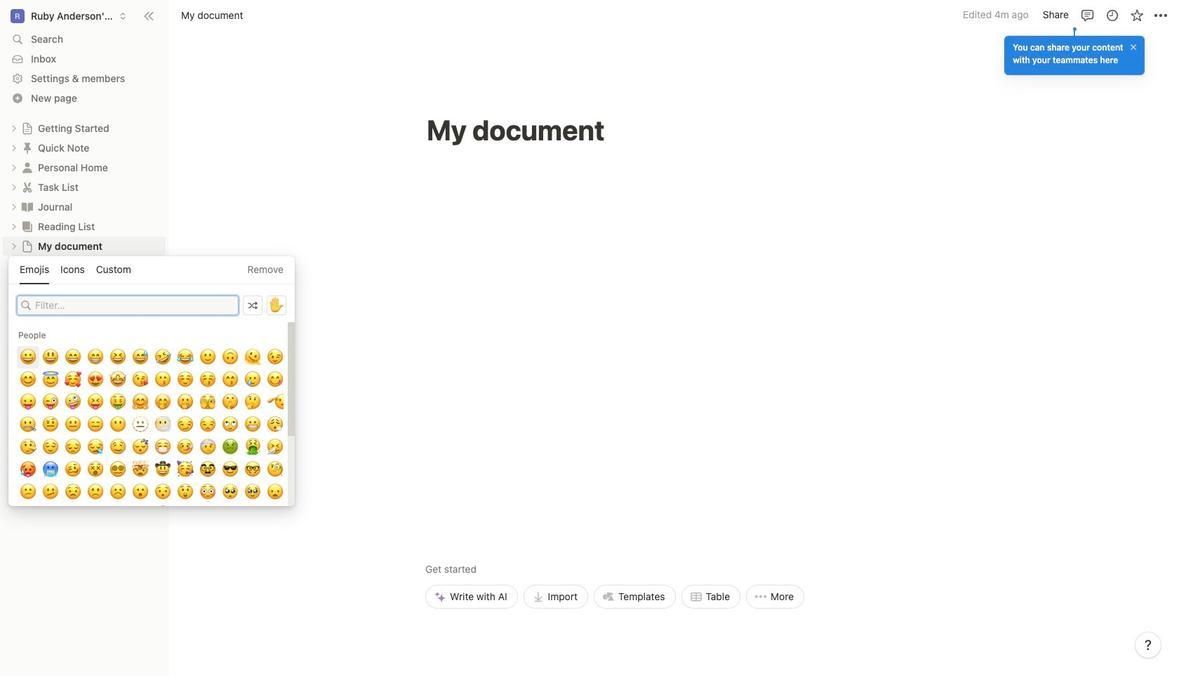 Task type: locate. For each thing, give the bounding box(es) containing it.
😚 image
[[199, 371, 216, 388]]

😒 image
[[199, 416, 216, 433]]

🥶 image
[[42, 461, 59, 478]]

Filter… text field
[[35, 298, 235, 312]]

🤕 image
[[199, 439, 216, 456]]

🤠 image
[[155, 461, 171, 478]]

😛 image
[[20, 394, 37, 411]]

🤪 image
[[65, 394, 81, 411]]

😊 image
[[20, 371, 37, 388]]

🤩 image
[[110, 371, 126, 388]]

😷 image
[[155, 439, 171, 456]]

😵‍💫 image
[[110, 461, 126, 478]]

🤮 image
[[244, 439, 261, 456]]

😎 image
[[222, 461, 239, 478]]

☹️ image
[[110, 484, 126, 501]]

menu
[[426, 464, 805, 609]]

🫢 image
[[177, 394, 194, 411]]

😬 image
[[244, 416, 261, 433]]

🫡 image
[[267, 394, 284, 411]]

😌 image
[[42, 439, 59, 456]]

🤐 image
[[20, 416, 37, 433]]

😍 image
[[87, 371, 104, 388]]

updates image
[[1106, 8, 1120, 22]]

🥰 image
[[65, 371, 81, 388]]

🥵 image
[[20, 461, 37, 478]]

favorite image
[[1130, 8, 1145, 22]]

🥳 image
[[177, 461, 194, 478]]

😁 image
[[87, 349, 104, 366]]

🫠 image
[[244, 349, 261, 366]]

😮‍💨 image
[[267, 416, 284, 433]]

🙂 image
[[199, 349, 216, 366]]

🥴 image
[[65, 461, 81, 478]]

😗 image
[[155, 371, 171, 388]]

🤔 image
[[244, 394, 261, 411]]

😯 image
[[155, 484, 171, 501]]

🥺 image
[[222, 484, 239, 501]]

😕 image
[[20, 484, 37, 501]]

😵 image
[[87, 461, 104, 478]]

😪 image
[[87, 439, 104, 456]]

🤒 image
[[177, 439, 194, 456]]

🤯 image
[[132, 461, 149, 478]]

🥸 image
[[199, 461, 216, 478]]

😘 image
[[132, 371, 149, 388]]

🫤 image
[[42, 484, 59, 501]]

😦 image
[[267, 484, 284, 501]]

😝 image
[[87, 394, 104, 411]]

🤗 image
[[132, 394, 149, 411]]

😃 image
[[42, 349, 59, 366]]



Task type: describe. For each thing, give the bounding box(es) containing it.
😴 image
[[132, 439, 149, 456]]

😄 image
[[65, 349, 81, 366]]

😆 image
[[110, 349, 126, 366]]

😋 image
[[267, 371, 284, 388]]

🥹 image
[[244, 484, 261, 501]]

🤨 image
[[42, 416, 59, 433]]

😔 image
[[65, 439, 81, 456]]

😶‍🌫️ image
[[155, 416, 171, 433]]

close sidebar image
[[143, 10, 155, 21]]

😳 image
[[199, 484, 216, 501]]

😮 image
[[132, 484, 149, 501]]

😅 image
[[132, 349, 149, 366]]

😜 image
[[42, 394, 59, 411]]

🤓 image
[[244, 461, 261, 478]]

🙃 image
[[222, 349, 239, 366]]

🧐 image
[[267, 461, 284, 478]]

🤧 image
[[267, 439, 284, 456]]

😇 image
[[42, 371, 59, 388]]

😂 image
[[177, 349, 194, 366]]

🤣 image
[[155, 349, 171, 366]]

🫥 image
[[132, 416, 149, 433]]

😏 image
[[177, 416, 194, 433]]

🤫 image
[[222, 394, 239, 411]]

😲 image
[[177, 484, 194, 501]]

🫣 image
[[199, 394, 216, 411]]

🤤 image
[[110, 439, 126, 456]]

😙 image
[[222, 371, 239, 388]]

😶 image
[[110, 416, 126, 433]]

🙄 image
[[222, 416, 239, 433]]

🤢 image
[[222, 439, 239, 456]]

😉 image
[[267, 349, 284, 366]]

🤑 image
[[110, 394, 126, 411]]

😟 image
[[65, 484, 81, 501]]

😀 image
[[20, 349, 37, 366]]

😑 image
[[87, 416, 104, 433]]

☺️ image
[[177, 371, 194, 388]]

🤥 image
[[20, 439, 37, 456]]

😐 image
[[65, 416, 81, 433]]

🙁 image
[[87, 484, 104, 501]]

🥲 image
[[244, 371, 261, 388]]

comments image
[[1081, 8, 1095, 22]]

🤭 image
[[155, 394, 171, 411]]



Task type: vqa. For each thing, say whether or not it's contained in the screenshot.
fourth Open image
no



